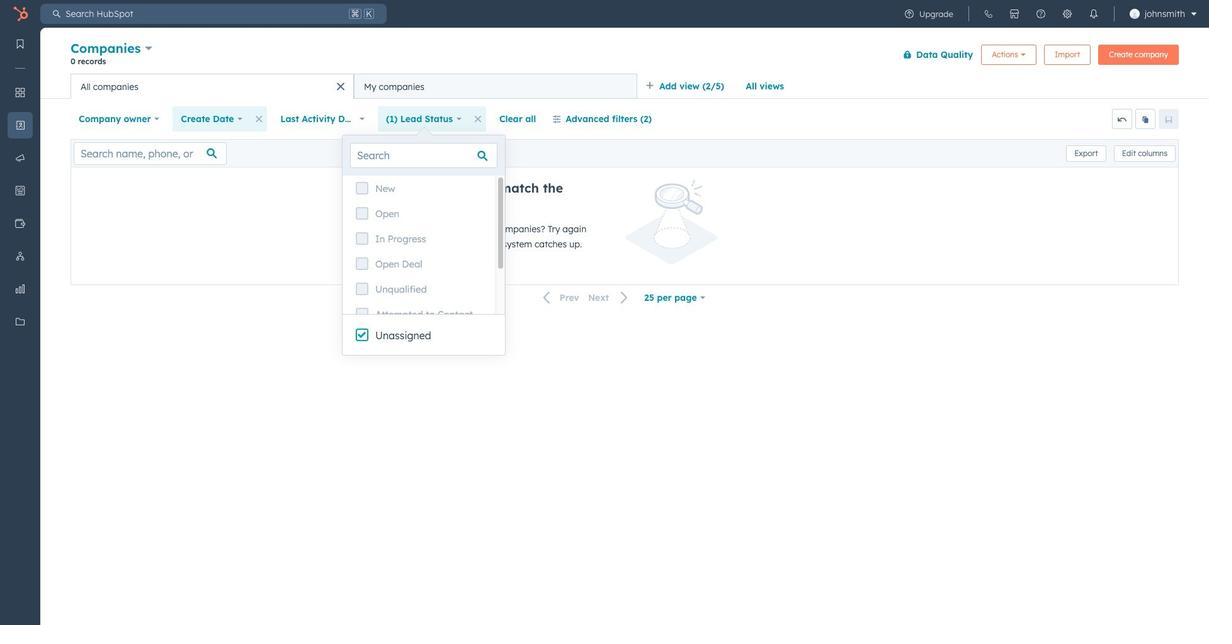 Task type: vqa. For each thing, say whether or not it's contained in the screenshot.
second the 1 button from the bottom of the page
no



Task type: locate. For each thing, give the bounding box(es) containing it.
Search HubSpot search field
[[60, 4, 347, 24]]

settings image
[[1063, 9, 1073, 19]]

banner
[[71, 38, 1180, 74]]

menu
[[897, 0, 1202, 28], [0, 28, 40, 594]]

list box
[[343, 176, 505, 327]]

Search search field
[[350, 143, 498, 168]]

marketplaces image
[[1010, 9, 1020, 19]]



Task type: describe. For each thing, give the bounding box(es) containing it.
1 horizontal spatial menu
[[897, 0, 1202, 28]]

0 horizontal spatial menu
[[0, 28, 40, 594]]

Search name, phone, or domain search field
[[74, 142, 227, 165]]

john smith image
[[1130, 9, 1140, 19]]

pagination navigation
[[536, 290, 637, 307]]

help image
[[1037, 9, 1047, 19]]

notifications image
[[1089, 9, 1100, 19]]

bookmarks primary navigation item image
[[15, 39, 25, 49]]



